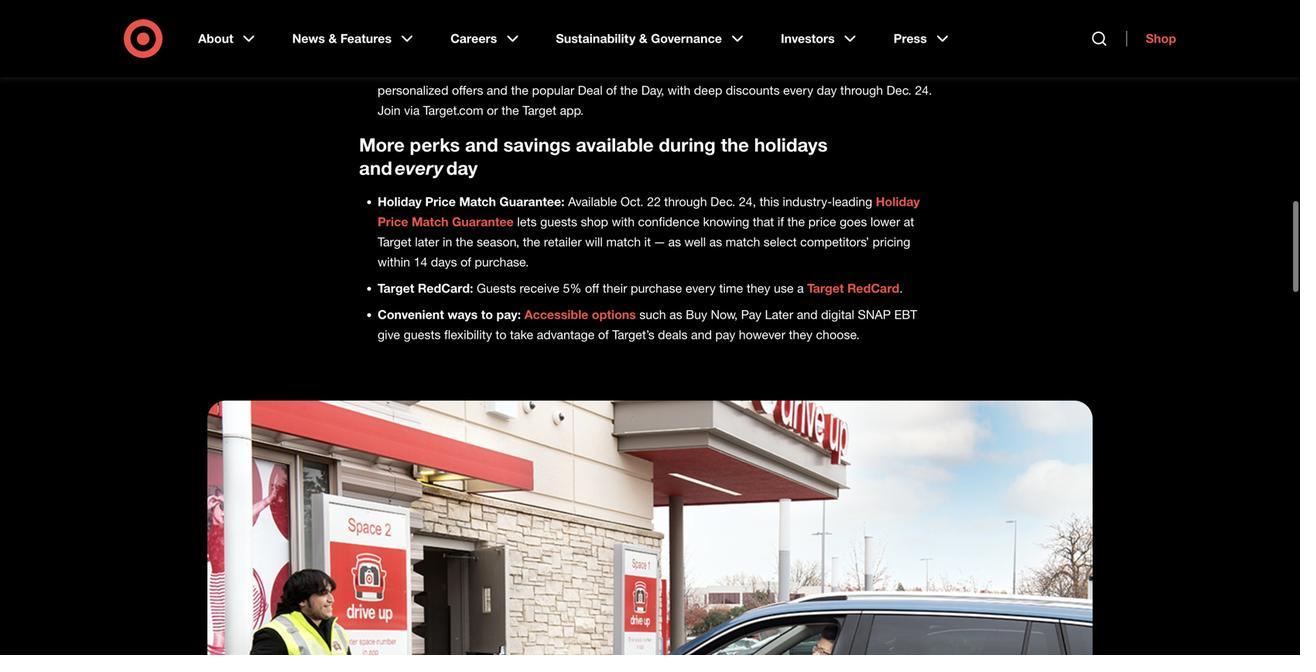 Task type: vqa. For each thing, say whether or not it's contained in the screenshot.
the leftmost date
no



Task type: locate. For each thing, give the bounding box(es) containing it.
round
[[751, 43, 783, 58]]

such as buy now, pay later and digital snap ebt give guests flexibility to take advantage of target's deals and pay however they choose.
[[378, 307, 917, 343]]

holiday price match guarantee link
[[378, 194, 920, 229]]

day
[[817, 83, 837, 98], [446, 157, 478, 179]]

0 vertical spatial day
[[817, 83, 837, 98]]

0 horizontal spatial &
[[329, 31, 337, 46]]

to for access
[[726, 63, 737, 78]]

off
[[585, 281, 599, 296]]

through inside the '— the retailer's free and easy-to-join loyalty program — offers access to exclusive seasonal deals, personalized offers and the popular deal of the day, with deep discounts every day through dec. 24. join via target.com or the target app.'
[[841, 83, 883, 98]]

0 vertical spatial every
[[783, 83, 814, 98]]

exclusive
[[378, 43, 433, 58]]

match up guarantee
[[459, 194, 496, 209]]

guests down convenient
[[404, 327, 441, 343]]

to left 'pay:'
[[481, 307, 493, 322]]

1 vertical spatial match
[[412, 214, 449, 229]]

more
[[359, 134, 405, 156]]

&
[[329, 31, 337, 46], [639, 31, 648, 46]]

2 & from the left
[[639, 31, 648, 46]]

1 horizontal spatial through
[[841, 83, 883, 98]]

for
[[485, 43, 501, 58]]

accessible
[[524, 307, 589, 322]]

1 horizontal spatial savings
[[503, 134, 571, 156]]

dec. up 'knowing'
[[711, 194, 736, 209]]

match for guarantee
[[412, 214, 449, 229]]

1 horizontal spatial circle
[[864, 43, 898, 58]]

0 vertical spatial match
[[459, 194, 496, 209]]

buy
[[686, 307, 707, 322]]

1 horizontal spatial match
[[459, 194, 496, 209]]

as up deals
[[670, 307, 682, 322]]

0 horizontal spatial —
[[635, 63, 645, 78]]

holiday inside holiday price match guarantee
[[876, 194, 920, 209]]

to
[[726, 63, 737, 78], [481, 307, 493, 322], [496, 327, 507, 343]]

press link
[[883, 19, 963, 59]]

0 vertical spatial dec.
[[887, 83, 912, 98]]

target up deals, on the top right of the page
[[824, 43, 861, 58]]

2 holiday from the left
[[876, 194, 920, 209]]

shop
[[1146, 31, 1177, 46]]

and down the or
[[465, 134, 498, 156]]

0 horizontal spatial circle
[[545, 43, 579, 58]]

1 vertical spatial with
[[668, 83, 691, 98]]

and up the or
[[487, 83, 508, 98]]

of right days
[[461, 255, 471, 270]]

guests
[[477, 281, 516, 296]]

as inside such as buy now, pay later and digital snap ebt give guests flexibility to take advantage of target's deals and pay however they choose.
[[670, 307, 682, 322]]

0 vertical spatial to
[[726, 63, 737, 78]]

1 vertical spatial savings
[[503, 134, 571, 156]]

price inside holiday price match guarantee
[[378, 214, 408, 229]]

the right in at the left of page
[[456, 235, 473, 250]]

about link
[[187, 19, 269, 59]]

accessible options link
[[524, 307, 636, 322]]

such
[[640, 307, 666, 322]]

free
[[428, 63, 449, 78]]

guests inside such as buy now, pay later and digital snap ebt give guests flexibility to take advantage of target's deals and pay however they choose.
[[404, 327, 441, 343]]

& for features
[[329, 31, 337, 46]]

0 horizontal spatial price
[[378, 214, 408, 229]]

—
[[902, 43, 912, 58], [635, 63, 645, 78], [655, 235, 665, 250]]

price up the within
[[378, 214, 408, 229]]

purchase
[[631, 281, 682, 296]]

0 horizontal spatial dec.
[[711, 194, 736, 209]]

match left it
[[606, 235, 641, 250]]

of down the options
[[598, 327, 609, 343]]

with inside the '— the retailer's free and easy-to-join loyalty program — offers access to exclusive seasonal deals, personalized offers and the popular deal of the day, with deep discounts every day through dec. 24. join via target.com or the target app.'
[[668, 83, 691, 98]]

the right during
[[721, 134, 749, 156]]

now,
[[711, 307, 738, 322]]

it
[[644, 235, 651, 250]]

to for flexibility
[[496, 327, 507, 343]]

1 vertical spatial every
[[395, 157, 444, 179]]

will
[[585, 235, 603, 250]]

1 horizontal spatial match
[[726, 235, 760, 250]]

every down perks
[[395, 157, 444, 179]]

1 horizontal spatial —
[[655, 235, 665, 250]]

holiday up at
[[876, 194, 920, 209]]

0 vertical spatial they
[[747, 281, 771, 296]]

to down year-
[[726, 63, 737, 78]]

give
[[378, 327, 400, 343]]

lets
[[517, 214, 537, 229]]

snap
[[858, 307, 891, 322]]

offers up target.com
[[452, 83, 483, 98]]

to inside the '— the retailer's free and easy-to-join loyalty program — offers access to exclusive seasonal deals, personalized offers and the popular deal of the day, with deep discounts every day through dec. 24. join via target.com or the target app.'
[[726, 63, 737, 78]]

news & features
[[292, 31, 392, 46]]

with left its
[[680, 43, 703, 58]]

day down seasonal on the top right
[[817, 83, 837, 98]]

leading
[[832, 194, 873, 209]]

2 horizontal spatial every
[[783, 83, 814, 98]]

as
[[668, 235, 681, 250], [709, 235, 722, 250], [670, 307, 682, 322]]

0 horizontal spatial day
[[446, 157, 478, 179]]

2 match from the left
[[726, 235, 760, 250]]

the right the or
[[502, 103, 519, 118]]

22
[[647, 194, 661, 209]]

available
[[576, 134, 654, 156]]

the inside more perks and savings available during the holidays and
[[721, 134, 749, 156]]

match up later
[[412, 214, 449, 229]]

guarantee:
[[500, 194, 565, 209]]

savings inside more perks and savings available during the holidays and
[[503, 134, 571, 156]]

within
[[378, 255, 410, 270]]

target redcard link
[[807, 281, 900, 296]]

offers down along
[[649, 63, 680, 78]]

1 horizontal spatial &
[[639, 31, 648, 46]]

of inside the '— the retailer's free and easy-to-join loyalty program — offers access to exclusive seasonal deals, personalized offers and the popular deal of the day, with deep discounts every day through dec. 24. join via target.com or the target app.'
[[606, 83, 617, 98]]

circle up deals, on the top right of the page
[[864, 43, 898, 58]]

digital
[[821, 307, 855, 322]]

guests up retailer
[[540, 214, 577, 229]]

of inside such as buy now, pay later and digital snap ebt give guests flexibility to take advantage of target's deals and pay however they choose.
[[598, 327, 609, 343]]

& inside 'link'
[[639, 31, 648, 46]]

1 vertical spatial guests
[[404, 327, 441, 343]]

0 horizontal spatial to
[[481, 307, 493, 322]]

1 horizontal spatial they
[[789, 327, 813, 343]]

1 horizontal spatial guests
[[540, 214, 577, 229]]

they down later
[[789, 327, 813, 343]]

receive
[[520, 281, 560, 296]]

pay:
[[497, 307, 521, 322]]

0 vertical spatial price
[[425, 194, 456, 209]]

2 vertical spatial —
[[655, 235, 665, 250]]

14
[[414, 255, 428, 270]]

every down seasonal on the top right
[[783, 83, 814, 98]]

redcard
[[848, 281, 900, 296]]

with right day,
[[668, 83, 691, 98]]

later
[[765, 307, 794, 322]]

every
[[783, 83, 814, 98], [395, 157, 444, 179], [686, 281, 716, 296]]

price for holiday price match guarantee
[[378, 214, 408, 229]]

however
[[739, 327, 786, 343]]

program
[[585, 63, 631, 78]]

target
[[504, 43, 541, 58], [824, 43, 861, 58], [523, 103, 557, 118], [378, 235, 412, 250], [378, 281, 414, 296], [807, 281, 844, 296]]

0 vertical spatial savings
[[436, 43, 481, 58]]

holiday price match guarantee
[[378, 194, 920, 229]]

1 & from the left
[[329, 31, 337, 46]]

to-
[[507, 63, 523, 78]]

24,
[[739, 194, 756, 209]]

of down program
[[606, 83, 617, 98]]

holiday up later
[[378, 194, 422, 209]]

this
[[760, 194, 779, 209]]

0 horizontal spatial match
[[412, 214, 449, 229]]

holiday price match guarantee: available oct. 22 through dec. 24, this industry-leading
[[378, 194, 876, 209]]

members:
[[582, 43, 641, 58]]

target up the within
[[378, 235, 412, 250]]

governance
[[651, 31, 722, 46]]

0 horizontal spatial guests
[[404, 327, 441, 343]]

.
[[900, 281, 903, 296]]

0 vertical spatial guests
[[540, 214, 577, 229]]

1 circle from the left
[[545, 43, 579, 58]]

every up buy
[[686, 281, 716, 296]]

2 horizontal spatial to
[[726, 63, 737, 78]]

to left take
[[496, 327, 507, 343]]

target inside lets guests shop with confidence knowing that if the price goes lower at target later in the season, the retailer will match it — as well as match select competitors' pricing within 14 days of purchase.
[[378, 235, 412, 250]]

with down holiday price match guarantee: available oct. 22 through dec. 24, this industry-leading
[[612, 214, 635, 229]]

savings
[[436, 43, 481, 58], [503, 134, 571, 156]]

2 vertical spatial of
[[598, 327, 609, 343]]

2 vertical spatial to
[[496, 327, 507, 343]]

0 horizontal spatial through
[[664, 194, 707, 209]]

match inside holiday price match guarantee
[[412, 214, 449, 229]]

0 vertical spatial of
[[606, 83, 617, 98]]

0 horizontal spatial holiday
[[378, 194, 422, 209]]

confidence
[[638, 214, 700, 229]]

they left use
[[747, 281, 771, 296]]

popular
[[532, 83, 574, 98]]

0 vertical spatial through
[[841, 83, 883, 98]]

1 vertical spatial they
[[789, 327, 813, 343]]

0 horizontal spatial savings
[[436, 43, 481, 58]]

1 horizontal spatial dec.
[[887, 83, 912, 98]]

and
[[453, 63, 474, 78], [487, 83, 508, 98], [465, 134, 498, 156], [359, 157, 392, 179], [797, 307, 818, 322], [691, 327, 712, 343]]

they
[[747, 281, 771, 296], [789, 327, 813, 343]]

to inside such as buy now, pay later and digital snap ebt give guests flexibility to take advantage of target's deals and pay however they choose.
[[496, 327, 507, 343]]

ways
[[448, 307, 478, 322]]

purchase.
[[475, 255, 529, 270]]

0 horizontal spatial match
[[606, 235, 641, 250]]

1 vertical spatial price
[[378, 214, 408, 229]]

1 horizontal spatial every
[[686, 281, 716, 296]]

they inside such as buy now, pay later and digital snap ebt give guests flexibility to take advantage of target's deals and pay however they choose.
[[789, 327, 813, 343]]

deals
[[658, 327, 688, 343]]

target down the within
[[378, 281, 414, 296]]

industry-
[[783, 194, 832, 209]]

savings up free
[[436, 43, 481, 58]]

redcard:
[[418, 281, 473, 296]]

0 horizontal spatial they
[[747, 281, 771, 296]]

time
[[719, 281, 743, 296]]

match
[[606, 235, 641, 250], [726, 235, 760, 250]]

about
[[198, 31, 233, 46]]

1 horizontal spatial price
[[425, 194, 456, 209]]

dec. inside the '— the retailer's free and easy-to-join loyalty program — offers access to exclusive seasonal deals, personalized offers and the popular deal of the day, with deep discounts every day through dec. 24. join via target.com or the target app.'
[[887, 83, 912, 98]]

2 horizontal spatial —
[[902, 43, 912, 58]]

through down deals, on the top right of the page
[[841, 83, 883, 98]]

0 vertical spatial offers
[[649, 63, 680, 78]]

knowing
[[703, 214, 750, 229]]

days
[[431, 255, 457, 270]]

1 holiday from the left
[[378, 194, 422, 209]]

match for guarantee:
[[459, 194, 496, 209]]

match down 'knowing'
[[726, 235, 760, 250]]

savings down app.
[[503, 134, 571, 156]]

1 horizontal spatial to
[[496, 327, 507, 343]]

through
[[841, 83, 883, 98], [664, 194, 707, 209]]

news
[[292, 31, 325, 46]]

target right a
[[807, 281, 844, 296]]

day down perks
[[446, 157, 478, 179]]

retailer's
[[378, 63, 424, 78]]

0 horizontal spatial offers
[[452, 83, 483, 98]]

target down popular
[[523, 103, 557, 118]]

1 horizontal spatial holiday
[[876, 194, 920, 209]]

1 vertical spatial dec.
[[711, 194, 736, 209]]

dec. left 24.
[[887, 83, 912, 98]]

1 vertical spatial of
[[461, 255, 471, 270]]

— the retailer's free and easy-to-join loyalty program — offers access to exclusive seasonal deals, personalized offers and the popular deal of the day, with deep discounts every day through dec. 24. join via target.com or the target app.
[[378, 43, 933, 118]]

through up confidence
[[664, 194, 707, 209]]

1 horizontal spatial day
[[817, 83, 837, 98]]

a
[[797, 281, 804, 296]]

24.
[[915, 83, 932, 98]]

price down every day
[[425, 194, 456, 209]]

circle up the loyalty
[[545, 43, 579, 58]]

shop
[[581, 214, 608, 229]]

1 horizontal spatial offers
[[649, 63, 680, 78]]

select
[[764, 235, 797, 250]]

2 vertical spatial with
[[612, 214, 635, 229]]



Task type: describe. For each thing, give the bounding box(es) containing it.
use
[[774, 281, 794, 296]]

exclusive
[[740, 63, 791, 78]]

press
[[894, 31, 927, 46]]

0 vertical spatial with
[[680, 43, 703, 58]]

oct.
[[621, 194, 644, 209]]

1 vertical spatial to
[[481, 307, 493, 322]]

during
[[659, 134, 716, 156]]

holidays
[[754, 134, 828, 156]]

with inside lets guests shop with confidence knowing that if the price goes lower at target later in the season, the retailer will match it — as well as match select competitors' pricing within 14 days of purchase.
[[612, 214, 635, 229]]

and down buy
[[691, 327, 712, 343]]

at
[[904, 214, 914, 229]]

lets guests shop with confidence knowing that if the price goes lower at target later in the season, the retailer will match it — as well as match select competitors' pricing within 14 days of purchase.
[[378, 214, 914, 270]]

along
[[645, 43, 677, 58]]

goes
[[840, 214, 867, 229]]

pay
[[716, 327, 736, 343]]

0 horizontal spatial every
[[395, 157, 444, 179]]

price for holiday price match guarantee: available oct. 22 through dec. 24, this industry-leading
[[425, 194, 456, 209]]

choose.
[[816, 327, 860, 343]]

day inside the '— the retailer's free and easy-to-join loyalty program — offers access to exclusive seasonal deals, personalized offers and the popular deal of the day, with deep discounts every day through dec. 24. join via target.com or the target app.'
[[817, 83, 837, 98]]

take
[[510, 327, 533, 343]]

more perks and savings available during the holidays and
[[359, 134, 828, 179]]

guests inside lets guests shop with confidence knowing that if the price goes lower at target later in the season, the retailer will match it — as well as match select competitors' pricing within 14 days of purchase.
[[540, 214, 577, 229]]

loyalty
[[546, 63, 581, 78]]

as left well
[[668, 235, 681, 250]]

well
[[685, 235, 706, 250]]

sustainability
[[556, 31, 636, 46]]

lower
[[871, 214, 900, 229]]

perks
[[410, 134, 460, 156]]

convenient
[[378, 307, 444, 322]]

their
[[603, 281, 627, 296]]

deals,
[[847, 63, 880, 78]]

guarantee
[[452, 214, 514, 229]]

season,
[[477, 235, 520, 250]]

holiday for holiday price match guarantee
[[876, 194, 920, 209]]

the right 'if'
[[788, 214, 805, 229]]

every inside the '— the retailer's free and easy-to-join loyalty program — offers access to exclusive seasonal deals, personalized offers and the popular deal of the day, with deep discounts every day through dec. 24. join via target.com or the target app.'
[[783, 83, 814, 98]]

available
[[568, 194, 617, 209]]

ebt
[[894, 307, 917, 322]]

discounts
[[726, 83, 780, 98]]

1 vertical spatial offers
[[452, 83, 483, 98]]

careers
[[451, 31, 497, 46]]

news & features link
[[281, 19, 427, 59]]

every day
[[395, 157, 478, 179]]

competitors'
[[800, 235, 869, 250]]

that
[[753, 214, 774, 229]]

easy-
[[477, 63, 507, 78]]

app.
[[560, 103, 584, 118]]

careers link
[[440, 19, 533, 59]]

via
[[404, 103, 420, 118]]

target up to-
[[504, 43, 541, 58]]

convenient ways to pay: accessible options
[[378, 307, 636, 322]]

deep
[[694, 83, 723, 98]]

features
[[340, 31, 392, 46]]

as right well
[[709, 235, 722, 250]]

retailer
[[544, 235, 582, 250]]

flexibility
[[444, 327, 492, 343]]

sustainability & governance
[[556, 31, 722, 46]]

shop link
[[1127, 31, 1177, 46]]

and down a
[[797, 307, 818, 322]]

sustainability & governance link
[[545, 19, 758, 59]]

1 vertical spatial —
[[635, 63, 645, 78]]

the up 24.
[[916, 43, 933, 58]]

deal
[[578, 83, 603, 98]]

2 vertical spatial every
[[686, 281, 716, 296]]

of inside lets guests shop with confidence knowing that if the price goes lower at target later in the season, the retailer will match it — as well as match select competitors' pricing within 14 days of purchase.
[[461, 255, 471, 270]]

1 vertical spatial through
[[664, 194, 707, 209]]

later
[[415, 235, 439, 250]]

target redcard: guests receive 5% off their purchase every time they use a target redcard .
[[378, 281, 903, 296]]

& for governance
[[639, 31, 648, 46]]

target.com
[[423, 103, 484, 118]]

target inside the '— the retailer's free and easy-to-join loyalty program — offers access to exclusive seasonal deals, personalized offers and the popular deal of the day, with deep discounts every day through dec. 24. join via target.com or the target app.'
[[523, 103, 557, 118]]

if
[[778, 214, 784, 229]]

investors
[[781, 31, 835, 46]]

5%
[[563, 281, 582, 296]]

personalized
[[378, 83, 449, 98]]

perks,
[[787, 43, 820, 58]]

or
[[487, 103, 498, 118]]

the down to-
[[511, 83, 529, 98]]

the down lets
[[523, 235, 541, 250]]

price
[[809, 214, 836, 229]]

access
[[683, 63, 722, 78]]

and down "more"
[[359, 157, 392, 179]]

target's
[[612, 327, 655, 343]]

day,
[[641, 83, 664, 98]]

pay
[[741, 307, 762, 322]]

holiday for holiday price match guarantee: available oct. 22 through dec. 24, this industry-leading
[[378, 194, 422, 209]]

pricing
[[873, 235, 911, 250]]

exclusive savings for target circle members: along with its year-round perks, target circle
[[378, 43, 898, 58]]

— inside lets guests shop with confidence knowing that if the price goes lower at target later in the season, the retailer will match it — as well as match select competitors' pricing within 14 days of purchase.
[[655, 235, 665, 250]]

its
[[706, 43, 719, 58]]

year-
[[723, 43, 751, 58]]

join
[[378, 103, 401, 118]]

join
[[523, 63, 543, 78]]

1 match from the left
[[606, 235, 641, 250]]

the left day,
[[620, 83, 638, 98]]

2 circle from the left
[[864, 43, 898, 58]]

0 vertical spatial —
[[902, 43, 912, 58]]

1 vertical spatial day
[[446, 157, 478, 179]]

and right free
[[453, 63, 474, 78]]



